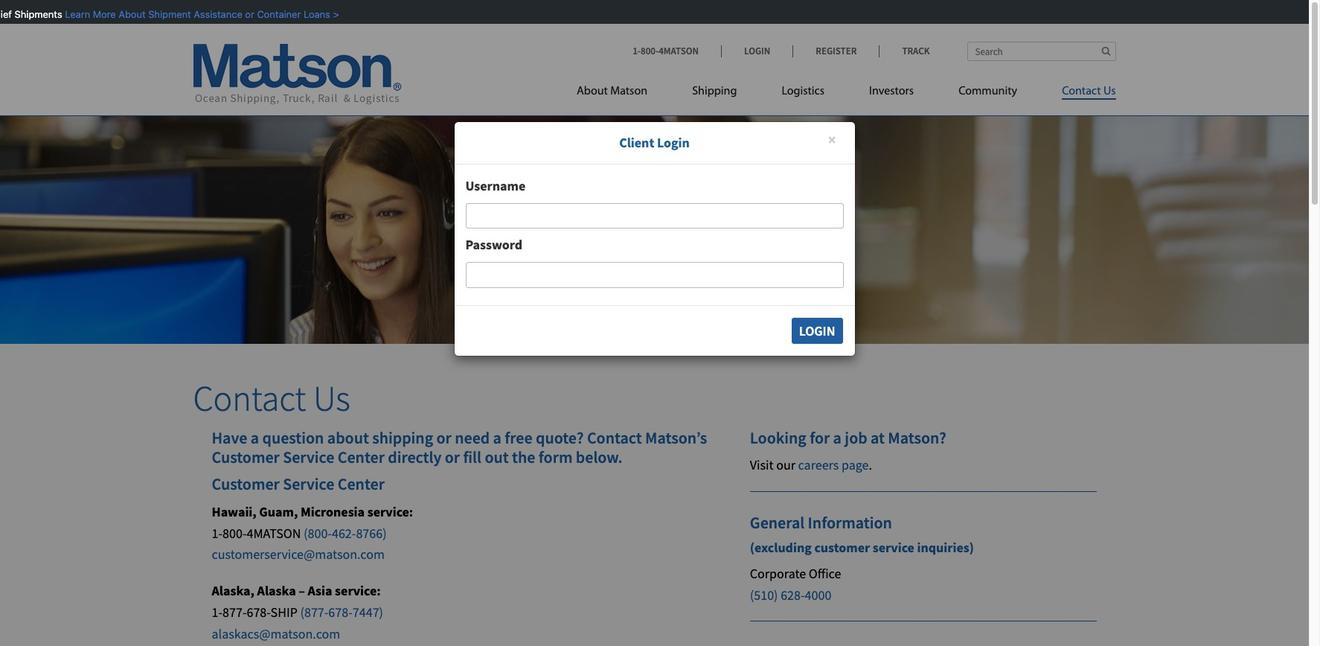 Task type: describe. For each thing, give the bounding box(es) containing it.
matson?
[[888, 427, 947, 448]]

information
[[808, 512, 892, 533]]

1-800-4matson link
[[633, 45, 721, 57]]

community link
[[937, 78, 1040, 109]]

directly
[[388, 447, 442, 468]]

×
[[828, 130, 836, 150]]

looking for a job at matson?
[[750, 427, 947, 448]]

shipping
[[692, 86, 737, 98]]

7447)
[[353, 604, 383, 621]]

0 horizontal spatial login
[[657, 134, 690, 151]]

2 678- from the left
[[329, 604, 353, 621]]

(800-
[[304, 525, 332, 542]]

1- inside hawaii, guam, micronesia service: 1-800-4matson (800-462-8766) customerservice@matson.com
[[212, 525, 223, 542]]

628-
[[781, 586, 805, 603]]

0 horizontal spatial about
[[117, 8, 144, 20]]

0 horizontal spatial contact
[[193, 376, 306, 421]]

learn
[[63, 8, 88, 20]]

shipping link
[[670, 78, 760, 109]]

service: inside alaska, alaska – asia service: 1-877-678-ship (877-678-7447) alaskacs@matson.com
[[335, 582, 381, 599]]

4matson inside hawaii, guam, micronesia service: 1-800-4matson (800-462-8766) customerservice@matson.com
[[247, 525, 301, 542]]

about inside top menu navigation
[[577, 86, 608, 98]]

service
[[873, 539, 915, 556]]

visit our careers page .
[[750, 456, 872, 473]]

about
[[327, 427, 369, 448]]

about matson
[[577, 86, 648, 98]]

1-800-4matson
[[633, 45, 699, 57]]

fill
[[463, 447, 482, 468]]

customerservice@matson.com
[[212, 546, 385, 563]]

alaskacs@matson.com
[[212, 625, 340, 642]]

careers page link
[[798, 456, 869, 473]]

(510) 628-4000 link
[[750, 586, 832, 603]]

client login
[[620, 134, 690, 151]]

about matson link
[[577, 78, 670, 109]]

page
[[842, 456, 869, 473]]

contact us link
[[1040, 78, 1116, 109]]

8766)
[[356, 525, 387, 542]]

careers
[[798, 456, 839, 473]]

us inside top menu navigation
[[1104, 86, 1116, 98]]

877-
[[223, 604, 247, 621]]

4000
[[805, 586, 832, 603]]

× button
[[828, 130, 836, 150]]

quote?
[[536, 427, 584, 448]]

hawaii, guam, micronesia service: 1-800-4matson (800-462-8766) customerservice@matson.com
[[212, 503, 413, 563]]

3 a from the left
[[833, 427, 842, 448]]

register link
[[793, 45, 880, 57]]

alaska, alaska – asia service: 1-877-678-ship (877-678-7447) alaskacs@matson.com
[[212, 582, 383, 642]]

1 service from the top
[[283, 447, 335, 468]]

0 horizontal spatial us
[[313, 376, 350, 421]]

community
[[959, 86, 1018, 98]]

(510)
[[750, 586, 778, 603]]

or for assistance
[[243, 8, 253, 20]]

micronesia
[[301, 503, 365, 520]]

password
[[466, 236, 523, 253]]

at
[[871, 427, 885, 448]]

client
[[620, 134, 655, 151]]

0 vertical spatial 1-
[[633, 45, 641, 57]]

top menu navigation
[[577, 78, 1116, 109]]

container
[[255, 8, 299, 20]]

service: inside hawaii, guam, micronesia service: 1-800-4matson (800-462-8766) customerservice@matson.com
[[368, 503, 413, 520]]

(excluding
[[750, 539, 812, 556]]

customerservice@matson.com link
[[212, 546, 385, 563]]

track link
[[880, 45, 930, 57]]

need
[[455, 427, 490, 448]]

investors link
[[847, 78, 937, 109]]

>
[[331, 8, 337, 20]]

2 center from the top
[[338, 474, 385, 495]]

below.
[[576, 447, 623, 468]]

800- inside hawaii, guam, micronesia service: 1-800-4matson (800-462-8766) customerservice@matson.com
[[223, 525, 247, 542]]

(877-678-7447) link
[[300, 604, 383, 621]]

hawaii,
[[212, 503, 257, 520]]

investors
[[870, 86, 914, 98]]

Password password field
[[466, 262, 844, 288]]

Username text field
[[466, 203, 844, 229]]

track
[[903, 45, 930, 57]]

form
[[539, 447, 573, 468]]



Task type: locate. For each thing, give the bounding box(es) containing it.
0 vertical spatial customer
[[212, 447, 280, 468]]

or for shipping
[[437, 427, 452, 448]]

1 horizontal spatial us
[[1104, 86, 1116, 98]]

username
[[466, 177, 526, 194]]

logistics
[[782, 86, 825, 98]]

1 vertical spatial login
[[657, 134, 690, 151]]

search image
[[1102, 46, 1111, 56]]

678-
[[247, 604, 271, 621], [329, 604, 353, 621]]

general
[[750, 512, 805, 533]]

Search search field
[[967, 42, 1116, 61]]

guam,
[[259, 503, 298, 520]]

the
[[512, 447, 536, 468]]

contact inside have a question about shipping or need a free quote? contact matson's customer service center directly or fill out the form below. customer service center
[[587, 427, 642, 448]]

our
[[777, 456, 796, 473]]

4matson down guam,
[[247, 525, 301, 542]]

1 horizontal spatial about
[[577, 86, 608, 98]]

service:
[[368, 503, 413, 520], [335, 582, 381, 599]]

matson
[[611, 86, 648, 98]]

customer
[[212, 447, 280, 468], [212, 474, 280, 495]]

0 vertical spatial service:
[[368, 503, 413, 520]]

contact up have
[[193, 376, 306, 421]]

register
[[816, 45, 857, 57]]

for
[[810, 427, 830, 448]]

(800-462-8766) link
[[304, 525, 387, 542]]

1 a from the left
[[251, 427, 259, 448]]

job
[[845, 427, 868, 448]]

1 vertical spatial contact
[[193, 376, 306, 421]]

1 vertical spatial service
[[283, 474, 335, 495]]

1 vertical spatial center
[[338, 474, 385, 495]]

alaska
[[257, 582, 296, 599]]

a right the for
[[833, 427, 842, 448]]

a right have
[[251, 427, 259, 448]]

login link
[[721, 45, 793, 57]]

asia
[[308, 582, 332, 599]]

0 horizontal spatial 4matson
[[247, 525, 301, 542]]

us down search icon
[[1104, 86, 1116, 98]]

1 vertical spatial 800-
[[223, 525, 247, 542]]

2 service from the top
[[283, 474, 335, 495]]

0 vertical spatial 4matson
[[659, 45, 699, 57]]

question
[[262, 427, 324, 448]]

1 center from the top
[[338, 447, 385, 468]]

or
[[243, 8, 253, 20], [437, 427, 452, 448], [445, 447, 460, 468]]

0 vertical spatial 800-
[[641, 45, 659, 57]]

have a question about shipping or need a free quote? contact matson's customer service center directly or fill out the form below. customer service center
[[212, 427, 707, 495]]

contact us up question at the left
[[193, 376, 350, 421]]

contact us
[[1062, 86, 1116, 98], [193, 376, 350, 421]]

0 horizontal spatial 800-
[[223, 525, 247, 542]]

1 vertical spatial about
[[577, 86, 608, 98]]

or left fill
[[445, 447, 460, 468]]

have
[[212, 427, 247, 448]]

1 vertical spatial customer
[[212, 474, 280, 495]]

.
[[869, 456, 872, 473]]

2 vertical spatial contact
[[587, 427, 642, 448]]

2 horizontal spatial a
[[833, 427, 842, 448]]

customer
[[815, 539, 870, 556]]

1 horizontal spatial a
[[493, 427, 502, 448]]

alaska,
[[212, 582, 255, 599]]

1 vertical spatial contact us
[[193, 376, 350, 421]]

contact us down search icon
[[1062, 86, 1116, 98]]

blue matson logo with ocean, shipping, truck, rail and logistics written beneath it. image
[[193, 44, 402, 105]]

800- up the matson
[[641, 45, 659, 57]]

1-
[[633, 45, 641, 57], [212, 525, 223, 542], [212, 604, 223, 621]]

looking
[[750, 427, 807, 448]]

a
[[251, 427, 259, 448], [493, 427, 502, 448], [833, 427, 842, 448]]

0 vertical spatial contact
[[1062, 86, 1101, 98]]

1 horizontal spatial 678-
[[329, 604, 353, 621]]

login button
[[791, 317, 844, 345]]

0 vertical spatial contact us
[[1062, 86, 1116, 98]]

0 vertical spatial about
[[117, 8, 144, 20]]

2 a from the left
[[493, 427, 502, 448]]

800-
[[641, 45, 659, 57], [223, 525, 247, 542]]

corporate
[[750, 565, 806, 582]]

ship
[[271, 604, 298, 621]]

4matson
[[659, 45, 699, 57], [247, 525, 301, 542]]

loans
[[302, 8, 329, 20]]

center left "directly"
[[338, 447, 385, 468]]

service: up 8766)
[[368, 503, 413, 520]]

visit
[[750, 456, 774, 473]]

1 horizontal spatial login
[[744, 45, 771, 57]]

1- down hawaii,
[[212, 525, 223, 542]]

1 vertical spatial 4matson
[[247, 525, 301, 542]]

out
[[485, 447, 509, 468]]

contact down search search box
[[1062, 86, 1101, 98]]

0 vertical spatial login
[[744, 45, 771, 57]]

–
[[299, 582, 305, 599]]

1- inside alaska, alaska – asia service: 1-877-678-ship (877-678-7447) alaskacs@matson.com
[[212, 604, 223, 621]]

learn more about shipment assistance or container loans >
[[63, 8, 337, 20]]

a left free on the left bottom
[[493, 427, 502, 448]]

None search field
[[967, 42, 1116, 61]]

login for the login button
[[799, 322, 836, 339]]

login inside button
[[799, 322, 836, 339]]

contact inside top menu navigation
[[1062, 86, 1101, 98]]

0 vertical spatial service
[[283, 447, 335, 468]]

1 horizontal spatial contact
[[587, 427, 642, 448]]

service: up 7447)
[[335, 582, 381, 599]]

us up "about"
[[313, 376, 350, 421]]

4matson up shipping
[[659, 45, 699, 57]]

2 customer from the top
[[212, 474, 280, 495]]

shipping
[[372, 427, 433, 448]]

learn more about shipment assistance or container loans > link
[[63, 8, 337, 20]]

0 vertical spatial us
[[1104, 86, 1116, 98]]

corporate office (510) 628-4000
[[750, 565, 842, 603]]

us
[[1104, 86, 1116, 98], [313, 376, 350, 421]]

(877-
[[300, 604, 329, 621]]

1- up the matson
[[633, 45, 641, 57]]

service
[[283, 447, 335, 468], [283, 474, 335, 495]]

1 vertical spatial 1-
[[212, 525, 223, 542]]

678- down "asia"
[[329, 604, 353, 621]]

1 678- from the left
[[247, 604, 271, 621]]

800- down hawaii,
[[223, 525, 247, 542]]

general information (excluding customer service inquiries)
[[750, 512, 974, 556]]

office
[[809, 565, 842, 582]]

or left 'need' on the left
[[437, 427, 452, 448]]

1 horizontal spatial contact us
[[1062, 86, 1116, 98]]

2 vertical spatial login
[[799, 322, 836, 339]]

login for login link
[[744, 45, 771, 57]]

1 customer from the top
[[212, 447, 280, 468]]

1 vertical spatial us
[[313, 376, 350, 421]]

contact right quote?
[[587, 427, 642, 448]]

free
[[505, 427, 533, 448]]

2 vertical spatial 1-
[[212, 604, 223, 621]]

2 horizontal spatial contact
[[1062, 86, 1101, 98]]

shipment
[[146, 8, 189, 20]]

more
[[91, 8, 114, 20]]

1 vertical spatial service:
[[335, 582, 381, 599]]

about right more
[[117, 8, 144, 20]]

1- down "alaska,"
[[212, 604, 223, 621]]

matson's
[[646, 427, 707, 448]]

login
[[744, 45, 771, 57], [657, 134, 690, 151], [799, 322, 836, 339]]

462-
[[332, 525, 356, 542]]

0 horizontal spatial contact us
[[193, 376, 350, 421]]

inquiries)
[[918, 539, 974, 556]]

alaskacs@matson.com link
[[212, 625, 340, 642]]

about left the matson
[[577, 86, 608, 98]]

678- up alaskacs@matson.com link
[[247, 604, 271, 621]]

center
[[338, 447, 385, 468], [338, 474, 385, 495]]

center up micronesia
[[338, 474, 385, 495]]

assistance
[[192, 8, 241, 20]]

banner image
[[0, 92, 1309, 344]]

0 horizontal spatial 678-
[[247, 604, 271, 621]]

or left the container on the left top of page
[[243, 8, 253, 20]]

0 horizontal spatial a
[[251, 427, 259, 448]]

logistics link
[[760, 78, 847, 109]]

2 horizontal spatial login
[[799, 322, 836, 339]]

contact us inside top menu navigation
[[1062, 86, 1116, 98]]

1 horizontal spatial 4matson
[[659, 45, 699, 57]]

contact
[[1062, 86, 1101, 98], [193, 376, 306, 421], [587, 427, 642, 448]]

0 vertical spatial center
[[338, 447, 385, 468]]

1 horizontal spatial 800-
[[641, 45, 659, 57]]



Task type: vqa. For each thing, say whether or not it's contained in the screenshot.
bottom 800-
yes



